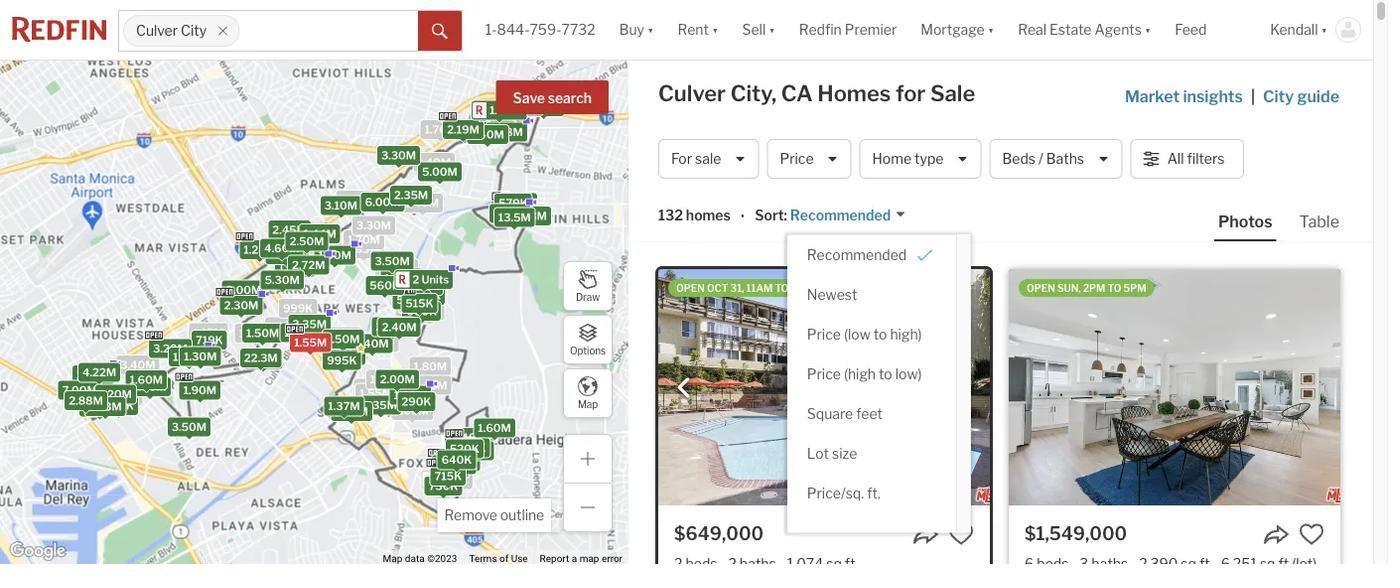 Task type: locate. For each thing, give the bounding box(es) containing it.
1.20m
[[99, 388, 132, 401], [83, 401, 116, 413]]

0 horizontal spatial culver
[[136, 22, 178, 39]]

units
[[271, 244, 298, 257], [422, 273, 449, 286], [458, 435, 486, 447], [463, 444, 490, 457], [449, 455, 476, 468], [445, 458, 472, 471]]

dialog
[[787, 235, 971, 533]]

favorite button checkbox for $1,549,000
[[1299, 521, 1325, 547]]

1.30m up 1.68m
[[503, 99, 536, 112]]

0 vertical spatial city
[[181, 22, 207, 39]]

31,
[[730, 282, 744, 294]]

0 horizontal spatial 559k
[[397, 294, 427, 306]]

▾ for mortgage ▾
[[988, 21, 994, 38]]

recommended up 3d
[[807, 246, 907, 263]]

4 ▾ from the left
[[988, 21, 994, 38]]

13.5m
[[498, 211, 531, 224]]

:
[[784, 207, 787, 224]]

recommended button down price button in the top of the page
[[787, 206, 907, 225]]

1 vertical spatial 3.30m
[[356, 219, 391, 232]]

1.25m up the "1.37m"
[[329, 349, 362, 362]]

map region
[[0, 0, 686, 564]]

2 units
[[413, 273, 449, 286], [449, 435, 486, 447], [454, 444, 490, 457], [440, 455, 476, 468], [436, 458, 472, 471]]

1 horizontal spatial 3.10m
[[494, 207, 527, 220]]

draw button
[[563, 261, 613, 311]]

units right 3
[[271, 244, 298, 257]]

map
[[578, 398, 598, 410]]

559k up the '13.5m'
[[503, 196, 533, 209]]

1.40m down the "5.00m"
[[406, 197, 439, 210]]

1.35m down 999k
[[269, 320, 302, 333]]

previous button image
[[674, 378, 694, 398]]

1-
[[485, 21, 497, 38]]

▾ right rent
[[712, 21, 718, 38]]

redfin premier
[[799, 21, 897, 38]]

1.25m up 1.68m
[[513, 94, 545, 107]]

559k up 780k
[[397, 294, 427, 306]]

culver left city,
[[658, 80, 726, 107]]

0 horizontal spatial 1.15m
[[193, 326, 224, 339]]

submit search image
[[432, 24, 448, 39]]

0 horizontal spatial favorite button checkbox
[[948, 521, 974, 547]]

dialog containing recommended
[[787, 235, 971, 533]]

3.30m up 2.35m on the top of the page
[[381, 149, 416, 162]]

open left sun,
[[1027, 282, 1055, 294]]

739k
[[440, 473, 469, 486]]

1 favorite button checkbox from the left
[[948, 521, 974, 547]]

favorite button image
[[948, 521, 974, 547]]

5 ▾ from the left
[[1145, 21, 1151, 38]]

8.98m
[[269, 248, 304, 261]]

495k
[[409, 279, 439, 292]]

0 vertical spatial to
[[874, 326, 887, 343]]

2 open from the left
[[1027, 282, 1055, 294]]

▾ right mortgage
[[988, 21, 994, 38]]

2.85m
[[376, 320, 410, 333]]

0 horizontal spatial city
[[181, 22, 207, 39]]

0 horizontal spatial 3.10m
[[325, 199, 358, 212]]

3.50m
[[375, 255, 410, 268], [172, 421, 207, 433]]

1.40m up the 579k
[[471, 128, 504, 141]]

1.15m up 1.87m
[[193, 326, 224, 339]]

0 horizontal spatial open
[[676, 282, 705, 294]]

recommended button
[[787, 206, 907, 225], [787, 235, 956, 275]]

1.20m down 4.22m
[[99, 388, 132, 401]]

1.50m up 560k
[[347, 242, 380, 255]]

1 to from the left
[[775, 282, 789, 294]]

1 horizontal spatial 1.05m
[[396, 404, 429, 417]]

2pm right sun,
[[1083, 282, 1106, 294]]

culver left remove culver city "icon"
[[136, 22, 178, 39]]

1 horizontal spatial city
[[1263, 86, 1294, 106]]

0 vertical spatial 3.50m
[[375, 255, 410, 268]]

6.00m
[[365, 196, 401, 209]]

price left (high at the right of page
[[807, 366, 841, 382]]

to inside the price (high to low) button
[[879, 366, 892, 382]]

price button
[[767, 139, 852, 179]]

0 vertical spatial 1.15m
[[193, 326, 224, 339]]

3.00m left 5.30m
[[226, 284, 261, 297]]

buy
[[619, 21, 644, 38]]

options button
[[563, 315, 613, 364]]

to
[[775, 282, 789, 294], [1108, 282, 1122, 294]]

1 vertical spatial 1.25m
[[325, 330, 358, 343]]

2pm left 3d
[[791, 282, 813, 294]]

646k
[[454, 431, 484, 444]]

1 horizontal spatial culver
[[658, 80, 726, 107]]

2.72m
[[292, 259, 325, 271]]

1 vertical spatial 1.05m
[[396, 404, 429, 417]]

city,
[[731, 80, 777, 107]]

1 vertical spatial recommended button
[[787, 235, 956, 275]]

685k
[[104, 399, 134, 412]]

3.30m down "6.00m"
[[356, 219, 391, 232]]

1.10m
[[247, 353, 279, 366]]

high)
[[890, 326, 922, 343]]

lot size button
[[787, 434, 956, 473]]

1.25m up 995k
[[325, 330, 358, 343]]

1 horizontal spatial 2.30m
[[379, 262, 414, 275]]

0 vertical spatial 3.00m
[[477, 124, 513, 137]]

1.90m
[[490, 104, 523, 117], [318, 249, 351, 262], [385, 272, 418, 284], [183, 384, 217, 397], [394, 389, 427, 402]]

1 vertical spatial 559k
[[397, 294, 427, 306]]

1.90m up 1.68m
[[490, 104, 523, 117]]

1 horizontal spatial to
[[1108, 282, 1122, 294]]

redfin premier button
[[787, 0, 909, 60]]

1.75m
[[362, 336, 394, 349]]

1.90m down 1.87m
[[183, 384, 217, 397]]

▾ right the "agents"
[[1145, 21, 1151, 38]]

1.35m down 2.00m
[[364, 399, 397, 412]]

6 ▾ from the left
[[1321, 21, 1328, 38]]

2 ▾ from the left
[[712, 21, 718, 38]]

0 horizontal spatial 1.30m
[[184, 350, 217, 363]]

132 homes •
[[658, 207, 745, 225]]

0 vertical spatial culver
[[136, 22, 178, 39]]

to left low)
[[879, 366, 892, 382]]

1 horizontal spatial favorite button checkbox
[[1299, 521, 1325, 547]]

3.50m down 1.87m
[[172, 421, 207, 433]]

open left oct at the right of the page
[[676, 282, 705, 294]]

2pm
[[791, 282, 813, 294], [1083, 282, 1106, 294]]

1 vertical spatial 1.30m
[[184, 350, 217, 363]]

units up 640k
[[458, 435, 486, 447]]

1 2pm from the left
[[791, 282, 813, 294]]

1 ▾ from the left
[[647, 21, 654, 38]]

favorite button image
[[1299, 521, 1325, 547]]

open for open sun, 2pm to 5pm
[[1027, 282, 1055, 294]]

2.30m up 560k
[[379, 262, 414, 275]]

mortgage ▾ button
[[909, 0, 1006, 60]]

1.50m
[[478, 124, 512, 137], [347, 242, 380, 255], [246, 327, 279, 340], [327, 333, 360, 346], [100, 389, 133, 402]]

2 units down "646k"
[[454, 444, 490, 457]]

type
[[915, 150, 944, 167]]

2 vertical spatial 1.60m
[[478, 422, 511, 435]]

(high
[[844, 366, 876, 382]]

0 horizontal spatial 3.50m
[[172, 421, 207, 433]]

to
[[874, 326, 887, 343], [879, 366, 892, 382]]

1.40m left 2.35m on the top of the page
[[340, 194, 373, 207]]

1.60m up 1.68m
[[507, 99, 540, 112]]

open for open oct 31, 11am to 2pm
[[676, 282, 705, 294]]

1.05m down 2.00m
[[396, 404, 429, 417]]

to for (low
[[874, 326, 887, 343]]

▾ right buy
[[647, 21, 654, 38]]

0 vertical spatial 1.30m
[[503, 99, 536, 112]]

2 vertical spatial price
[[807, 366, 841, 382]]

0 horizontal spatial 2.30m
[[224, 299, 259, 312]]

None search field
[[240, 11, 418, 51]]

1 recommended button from the top
[[787, 206, 907, 225]]

1 vertical spatial to
[[879, 366, 892, 382]]

2 favorite button checkbox from the left
[[1299, 521, 1325, 547]]

1 vertical spatial 1.15m
[[417, 379, 447, 392]]

1.15m up 290k
[[417, 379, 447, 392]]

1.05m up 1.45m
[[358, 382, 391, 395]]

2 up "715k"
[[440, 455, 446, 468]]

2 units up "715k"
[[440, 455, 476, 468]]

789k
[[405, 292, 434, 305]]

0 vertical spatial price
[[780, 150, 814, 167]]

for
[[671, 150, 692, 167]]

1 horizontal spatial 1.35m
[[364, 399, 397, 412]]

recommended button up '3d walkthrough'
[[787, 235, 956, 275]]

recommended
[[790, 207, 891, 224], [807, 246, 907, 263]]

sale
[[930, 80, 976, 107]]

0 horizontal spatial 2pm
[[791, 282, 813, 294]]

1.30m down 719k
[[184, 350, 217, 363]]

1 horizontal spatial 559k
[[503, 196, 533, 209]]

rent ▾
[[678, 21, 718, 38]]

1.55m
[[488, 126, 520, 139], [279, 261, 312, 274], [294, 336, 327, 349], [370, 373, 403, 386], [360, 387, 392, 400]]

1 horizontal spatial 2pm
[[1083, 282, 1106, 294]]

2.75m
[[76, 368, 110, 381]]

2.00m
[[380, 373, 415, 386]]

1.70m
[[527, 100, 560, 113], [425, 123, 457, 136], [348, 233, 380, 246], [305, 238, 337, 251], [284, 326, 317, 339]]

city right | at right
[[1263, 86, 1294, 106]]

1.60m up 805k
[[478, 422, 511, 435]]

3d walkthrough
[[837, 282, 934, 294]]

0 vertical spatial 2.30m
[[379, 262, 414, 275]]

5.00m
[[422, 165, 458, 178]]

▾ right 'sell'
[[769, 21, 775, 38]]

sun,
[[1057, 282, 1081, 294]]

1 horizontal spatial open
[[1027, 282, 1055, 294]]

1 vertical spatial city
[[1263, 86, 1294, 106]]

culver for culver city
[[136, 22, 178, 39]]

1 vertical spatial price
[[807, 326, 841, 343]]

775k
[[403, 297, 431, 310]]

0 vertical spatial recommended button
[[787, 206, 907, 225]]

google image
[[5, 538, 71, 564]]

walkthrough
[[853, 282, 934, 294]]

3 ▾ from the left
[[769, 21, 775, 38]]

3.10m
[[325, 199, 358, 212], [494, 207, 527, 220]]

1.03m
[[514, 209, 547, 222]]

0 horizontal spatial to
[[775, 282, 789, 294]]

price (high to low)
[[807, 366, 922, 382]]

price for price (high to low)
[[807, 366, 841, 382]]

0 horizontal spatial 1.35m
[[269, 320, 302, 333]]

560k
[[370, 279, 400, 292]]

2.35m
[[394, 188, 428, 201]]

3.50m up 560k
[[375, 255, 410, 268]]

3.00m down save search button
[[477, 124, 513, 137]]

1.60m down 3.40m
[[130, 373, 163, 386]]

2.30m up 22.3m
[[224, 299, 259, 312]]

1 vertical spatial 3.00m
[[226, 284, 261, 297]]

to right 11am
[[775, 282, 789, 294]]

1 vertical spatial 2.30m
[[224, 299, 259, 312]]

to left 5pm
[[1108, 282, 1122, 294]]

to inside price (low to high) button
[[874, 326, 887, 343]]

1.55m down the 3 units
[[279, 261, 312, 274]]

price left (low
[[807, 326, 841, 343]]

1.55m right 2.19m
[[488, 126, 520, 139]]

price for price
[[780, 150, 814, 167]]

|
[[1251, 86, 1255, 106]]

1.45m
[[335, 405, 368, 418]]

square feet button
[[787, 394, 956, 434]]

2.50m
[[290, 235, 324, 248]]

rent ▾ button
[[666, 0, 730, 60]]

3.40m
[[120, 358, 155, 371]]

0 horizontal spatial 1.05m
[[358, 382, 391, 395]]

▾ right kendall
[[1321, 21, 1328, 38]]

market insights | city guide
[[1125, 86, 1340, 106]]

city left remove culver city "icon"
[[181, 22, 207, 39]]

estate
[[1050, 21, 1092, 38]]

1 open from the left
[[676, 282, 705, 294]]

2 2pm from the left
[[1083, 282, 1106, 294]]

price up the :
[[780, 150, 814, 167]]

favorite button checkbox for $649,000
[[948, 521, 974, 547]]

sell ▾
[[742, 21, 775, 38]]

$649,000
[[674, 522, 764, 544]]

5.30m
[[265, 273, 300, 286]]

remove
[[444, 507, 497, 524]]

homes
[[817, 80, 891, 107]]

favorite button checkbox
[[948, 521, 974, 547], [1299, 521, 1325, 547]]

city guide link
[[1263, 84, 1344, 108]]

1 vertical spatial culver
[[658, 80, 726, 107]]

730k
[[429, 480, 458, 493]]

•
[[741, 208, 745, 225]]

0 vertical spatial 1.05m
[[358, 382, 391, 395]]

1 horizontal spatial 3.00m
[[477, 124, 513, 137]]

recommended right the :
[[790, 207, 891, 224]]

sort :
[[755, 207, 787, 224]]

to right (low
[[874, 326, 887, 343]]

culver for culver city, ca homes for sale
[[658, 80, 726, 107]]

875k
[[500, 203, 530, 216]]

0 vertical spatial 3.30m
[[381, 149, 416, 162]]

7.00m
[[62, 384, 97, 397]]



Task type: vqa. For each thing, say whether or not it's contained in the screenshot.
FAVORITE BUTTON image corresponding to $1,549,000
yes



Task type: describe. For each thing, give the bounding box(es) containing it.
beds
[[1002, 150, 1036, 167]]

1.50m up 995k
[[327, 333, 360, 346]]

1.40m down 2.85m
[[356, 337, 389, 350]]

$1,549,000
[[1025, 522, 1127, 544]]

1.40m up 2.35m on the top of the page
[[418, 156, 451, 169]]

beds / baths button
[[990, 139, 1123, 179]]

units down 805k
[[449, 455, 476, 468]]

719k
[[196, 333, 223, 346]]

for sale
[[671, 150, 721, 167]]

square
[[807, 405, 853, 422]]

newest
[[807, 286, 857, 303]]

sell ▾ button
[[730, 0, 787, 60]]

(low
[[844, 326, 871, 343]]

2 units up 640k
[[449, 435, 486, 447]]

▾ for sell ▾
[[769, 21, 775, 38]]

1 horizontal spatial 1.15m
[[417, 379, 447, 392]]

3
[[261, 244, 268, 257]]

844-
[[497, 21, 530, 38]]

units up the 789k
[[422, 273, 449, 286]]

1 vertical spatial 3.50m
[[172, 421, 207, 433]]

real
[[1018, 21, 1047, 38]]

759-
[[530, 21, 562, 38]]

515k
[[406, 297, 434, 310]]

22.3m
[[244, 351, 278, 364]]

photo of 11333 braddock dr, culver city, ca 90230 image
[[1009, 269, 1341, 505]]

1.55m up 290k
[[370, 373, 403, 386]]

▾ for rent ▾
[[712, 21, 718, 38]]

ft.
[[867, 485, 881, 502]]

1 vertical spatial 1.60m
[[130, 373, 163, 386]]

buy ▾
[[619, 21, 654, 38]]

units up 739k
[[445, 458, 472, 471]]

kendall ▾
[[1270, 21, 1328, 38]]

0 horizontal spatial 3.00m
[[226, 284, 261, 297]]

draw
[[576, 291, 600, 303]]

0 vertical spatial 1.60m
[[507, 99, 540, 112]]

premier
[[845, 21, 897, 38]]

▾ for buy ▾
[[647, 21, 654, 38]]

homes
[[686, 207, 731, 224]]

rent ▾ button
[[678, 0, 718, 60]]

1.87m
[[173, 351, 205, 363]]

1.20m down 7.00m
[[83, 401, 116, 413]]

price/sq.
[[807, 485, 864, 502]]

1 vertical spatial recommended
[[807, 246, 907, 263]]

sale
[[695, 150, 721, 167]]

newest button
[[787, 275, 956, 314]]

0 vertical spatial recommended
[[790, 207, 891, 224]]

1 horizontal spatial 1.30m
[[503, 99, 536, 112]]

1.50m up 22.3m
[[246, 327, 279, 340]]

805k
[[453, 441, 484, 454]]

3.35m
[[292, 318, 327, 331]]

600k
[[406, 305, 437, 318]]

2.19m
[[447, 123, 480, 136]]

mortgage ▾
[[921, 21, 994, 38]]

1.68m
[[490, 126, 523, 138]]

1.53m
[[89, 400, 122, 413]]

2 recommended button from the top
[[787, 235, 956, 275]]

5pm
[[1124, 282, 1147, 294]]

buy ▾ button
[[619, 0, 654, 60]]

0 vertical spatial 1.25m
[[513, 94, 545, 107]]

1.24m
[[244, 243, 276, 256]]

next button image
[[954, 378, 974, 398]]

2 units up the 789k
[[413, 273, 449, 286]]

▾ for kendall ▾
[[1321, 21, 1328, 38]]

780k
[[400, 308, 429, 321]]

0 vertical spatial 559k
[[503, 196, 533, 209]]

3 units
[[261, 244, 298, 257]]

2.40m
[[382, 321, 417, 334]]

1 vertical spatial 1.35m
[[364, 399, 397, 412]]

2 to from the left
[[1108, 282, 1122, 294]]

3d
[[837, 282, 851, 294]]

1.37m
[[328, 400, 360, 413]]

1.50m down save search button
[[478, 124, 512, 137]]

1.55m down 2.00m
[[360, 387, 392, 400]]

culver city, ca homes for sale
[[658, 80, 976, 107]]

photos button
[[1214, 211, 1295, 241]]

real estate agents ▾
[[1018, 21, 1151, 38]]

2 down "646k"
[[454, 444, 461, 457]]

520k
[[450, 443, 480, 456]]

all filters button
[[1131, 139, 1244, 179]]

save
[[513, 90, 545, 107]]

2 up 640k
[[449, 435, 456, 447]]

beds / baths
[[1002, 150, 1084, 167]]

market insights link
[[1125, 65, 1243, 108]]

square feet
[[807, 405, 883, 422]]

11am
[[746, 282, 773, 294]]

1.55m down "3.35m" at left
[[294, 336, 327, 349]]

price/sq. ft. button
[[787, 473, 956, 513]]

1 horizontal spatial 3.50m
[[375, 255, 410, 268]]

remove outline button
[[437, 499, 551, 532]]

photos
[[1218, 212, 1273, 231]]

photo of 6275 canterbury dr #202, culver city, ca 90230 image
[[658, 269, 990, 505]]

filters
[[1187, 150, 1225, 167]]

2 up the 789k
[[413, 273, 419, 286]]

mortgage ▾ button
[[921, 0, 994, 60]]

750k
[[449, 447, 479, 460]]

1-844-759-7732
[[485, 21, 596, 38]]

buy ▾ button
[[607, 0, 666, 60]]

640k
[[442, 453, 472, 466]]

home type button
[[860, 139, 982, 179]]

low)
[[895, 366, 922, 382]]

map button
[[563, 368, 613, 418]]

2 up 739k
[[436, 458, 443, 471]]

remove culver city image
[[217, 25, 229, 37]]

1.90m down 2.00m
[[394, 389, 427, 402]]

1.90m up the 789k
[[385, 272, 418, 284]]

price for price (low to high)
[[807, 326, 841, 343]]

1.50m down 4.22m
[[100, 389, 133, 402]]

1.90m down 1.44m
[[318, 249, 351, 262]]

2 units up 739k
[[436, 458, 472, 471]]

insights
[[1183, 86, 1243, 106]]

guide
[[1297, 86, 1340, 106]]

0 vertical spatial 1.35m
[[269, 320, 302, 333]]

units down "646k"
[[463, 444, 490, 457]]

290k
[[402, 395, 431, 408]]

all filters
[[1167, 150, 1225, 167]]

715k
[[435, 470, 462, 483]]

culver city
[[136, 22, 207, 39]]

table
[[1299, 212, 1340, 231]]

sort
[[755, 207, 784, 224]]

all
[[1167, 150, 1184, 167]]

home
[[872, 150, 912, 167]]

7732
[[562, 21, 596, 38]]

2 vertical spatial 1.25m
[[329, 349, 362, 362]]

to for (high
[[879, 366, 892, 382]]



